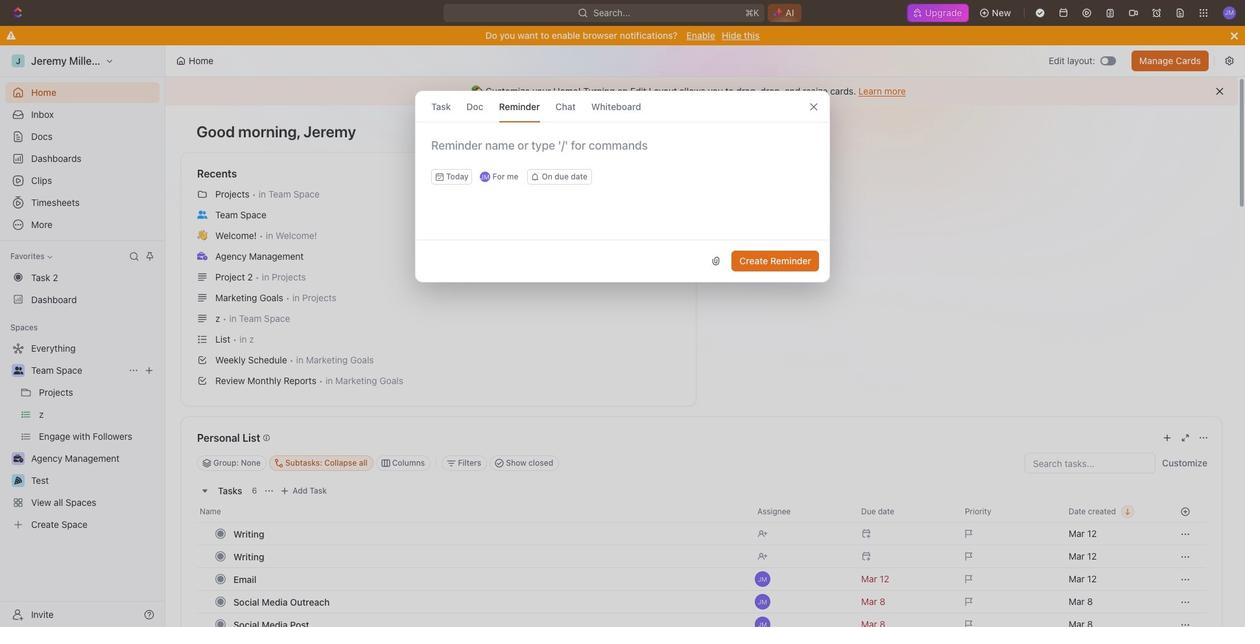 Task type: locate. For each thing, give the bounding box(es) containing it.
Search tasks... text field
[[1025, 454, 1155, 473]]

alert
[[165, 77, 1238, 106]]

dialog
[[415, 91, 830, 283]]

business time image
[[197, 252, 208, 260]]

Reminder na﻿me or type '/' for commands text field
[[416, 138, 829, 169]]



Task type: describe. For each thing, give the bounding box(es) containing it.
user group image
[[13, 367, 23, 375]]

user group image
[[197, 211, 208, 219]]

sidebar navigation
[[0, 45, 165, 628]]



Task type: vqa. For each thing, say whether or not it's contained in the screenshot.
Reminder na﻿me or type '/' for commands TEXT FIELD
yes



